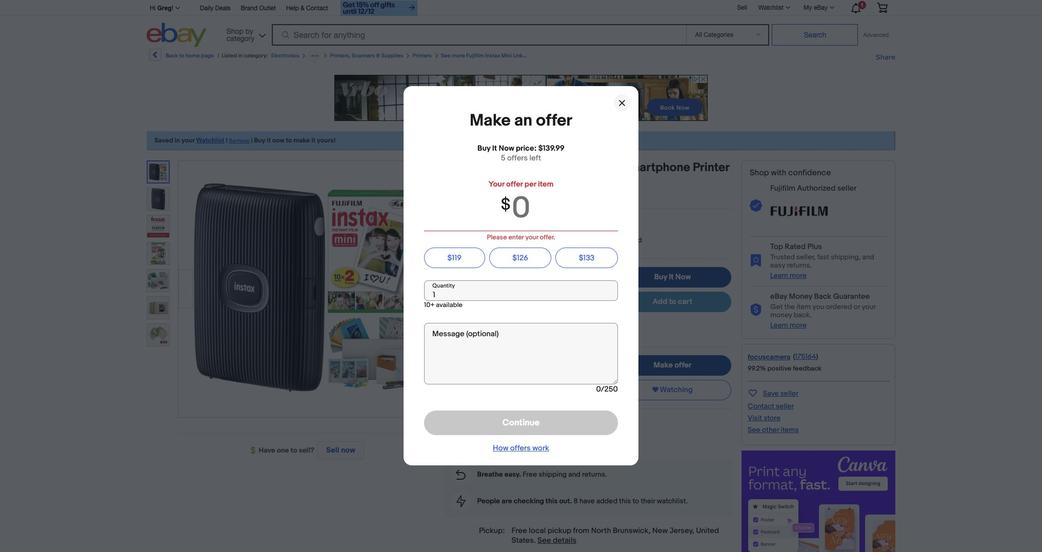 Task type: describe. For each thing, give the bounding box(es) containing it.
with details__icon image for top rated plus
[[750, 254, 763, 267]]

service
[[483, 418, 509, 428]]

0 vertical spatial instax
[[486, 52, 501, 59]]

0 vertical spatial advertisement region
[[335, 75, 708, 121]]

$9.99
[[594, 436, 613, 446]]

focuscamera
[[748, 353, 791, 362]]

watchlist inside "account" navigation
[[759, 4, 784, 11]]

items
[[781, 426, 799, 435]]

learn inside top rated plus trusted seller, fast shipping, and easy returns. learn more
[[771, 271, 789, 280]]

sell for sell
[[738, 4, 748, 11]]

1 vertical spatial offers
[[511, 444, 531, 454]]

my ebay
[[804, 4, 828, 11]]

0 vertical spatial available
[[588, 236, 616, 245]]

year
[[471, 436, 486, 446]]

fujifilm left the link in the top of the page
[[467, 52, 484, 59]]

money
[[790, 292, 813, 302]]

more inside top rated plus trusted seller, fast shipping, and easy returns. learn more
[[790, 271, 807, 280]]

0 vertical spatial with
[[772, 168, 787, 178]]

0 vertical spatial from
[[543, 436, 559, 446]]

have one to sell?
[[259, 447, 315, 455]]

paypal
[[564, 319, 587, 329]]

link
[[513, 52, 523, 59]]

watching button
[[614, 380, 732, 401]]

add to cart link
[[614, 292, 732, 313]]

fujifilm left 5
[[445, 161, 485, 175]]

picture 4 of 7 image
[[147, 243, 169, 265]]

1 vertical spatial -
[[589, 436, 592, 446]]

(
[[794, 353, 796, 361]]

photo
[[552, 52, 566, 59]]

visit store link
[[748, 414, 781, 423]]

ebay inside "account" navigation
[[814, 4, 828, 11]]

price:
[[479, 267, 499, 277]]

loading details dialog
[[0, 0, 1043, 553]]

99.2%
[[748, 365, 767, 373]]

out.
[[560, 497, 572, 506]]

0 horizontal spatial us
[[505, 267, 522, 283]]

home
[[186, 52, 200, 59]]

page
[[201, 52, 214, 59]]

allstate
[[561, 436, 588, 446]]

1 horizontal spatial /
[[618, 236, 621, 245]]

confidence
[[789, 168, 832, 178]]

credit*
[[505, 329, 530, 339]]

seller for contact seller visit store see other items
[[777, 402, 795, 411]]

sell?
[[299, 447, 315, 455]]

in left 6
[[588, 309, 594, 319]]

my
[[804, 4, 813, 11]]

0 vertical spatial free
[[523, 471, 538, 479]]

1 horizontal spatial |
[[226, 137, 228, 145]]

to left make
[[286, 137, 292, 145]]

sold
[[629, 236, 643, 245]]

people
[[478, 497, 500, 506]]

0 vertical spatial seller
[[838, 184, 857, 194]]

from inside free local pickup from north brunswick, new jersey, united states
[[574, 527, 590, 536]]

$119
[[448, 254, 462, 263]]

advanced
[[864, 32, 889, 38]]

0 horizontal spatial and
[[569, 471, 581, 479]]

with inside the save us $62.98 (31% off) no interest if paid in full in 6 mo on $99+ with paypal credit*
[[548, 319, 563, 329]]

it for buy it now
[[669, 273, 674, 282]]

save for save us $62.98 (31% off) no interest if paid in full in 6 mo on $99+ with paypal credit*
[[505, 295, 522, 304]]

feedback
[[794, 365, 822, 373]]

your offer per item
[[489, 180, 554, 190]]

2 vertical spatial available
[[511, 418, 542, 428]]

printers, scanners & supplies link
[[330, 52, 404, 59]]

seller for save seller
[[781, 390, 799, 398]]

2 it from the left
[[312, 137, 316, 145]]

save seller button
[[748, 387, 799, 399]]

pri...
[[568, 52, 578, 59]]

0 horizontal spatial buy
[[254, 137, 265, 145]]

protection
[[488, 436, 525, 446]]

175164
[[796, 353, 817, 361]]

to left cart
[[670, 297, 677, 307]]

make offer link
[[614, 356, 732, 376]]

buy for buy it now
[[655, 273, 668, 282]]

picture 6 of 7 image
[[147, 297, 169, 319]]

daily deals
[[200, 5, 231, 12]]

sell now
[[326, 446, 356, 456]]

account navigation
[[147, 0, 896, 17]]

add to cart
[[653, 297, 693, 307]]

in right saved
[[175, 137, 180, 145]]

have
[[580, 497, 595, 506]]

new inside free local pickup from north brunswick, new jersey, united states
[[653, 527, 668, 536]]

offers inside buy it now price: $139.99 5 offers left
[[508, 154, 528, 163]]

no
[[505, 309, 515, 319]]

make offer
[[654, 361, 692, 371]]

space
[[445, 175, 480, 189]]

your for watchlist
[[182, 137, 195, 145]]

250
[[605, 385, 618, 395]]

it for buy it now price: $139.99 5 offers left
[[493, 144, 497, 154]]

more inside "ebay money back guarantee get the item you ordered or your money back. learn more"
[[790, 321, 807, 330]]

available inside loading details "dialog"
[[436, 302, 463, 310]]

fujifilm instax mini link2 instant smartphone printer space blue bundle authorized fujifilm dealer - full usa warranty
[[445, 161, 730, 203]]

your inside "ebay money back guarantee get the item you ordered or your money back. learn more"
[[862, 303, 877, 311]]

to left their
[[633, 497, 640, 506]]

full
[[541, 194, 553, 203]]

1 vertical spatial watchlist
[[196, 137, 225, 145]]

enter
[[509, 234, 524, 242]]

the
[[785, 303, 796, 311]]

make for make an offer
[[470, 111, 511, 131]]

10
[[579, 236, 586, 245]]

2 this from the left
[[620, 497, 631, 506]]

buy for buy it now price: $139.99 5 offers left
[[478, 144, 491, 154]]

make for make offer
[[654, 361, 673, 371]]

1 horizontal spatial authorized
[[798, 184, 836, 194]]

picture 5 of 7 image
[[147, 270, 169, 292]]

printer
[[693, 161, 730, 175]]

instax inside fujifilm instax mini link2 instant smartphone printer space blue bundle authorized fujifilm dealer - full usa warranty
[[488, 161, 521, 175]]

if
[[545, 309, 549, 319]]

authorized inside fujifilm instax mini link2 instant smartphone printer space blue bundle authorized fujifilm dealer - full usa warranty
[[445, 194, 483, 203]]

fast
[[818, 253, 830, 262]]

contact seller link
[[748, 402, 795, 411]]

daily
[[200, 5, 214, 12]]

us inside the save us $62.98 (31% off) no interest if paid in full in 6 mo on $99+ with paypal credit*
[[523, 295, 533, 304]]

in right listed
[[238, 52, 243, 59]]

visit
[[748, 414, 763, 423]]

please
[[487, 234, 507, 242]]

my ebay link
[[799, 2, 840, 14]]

& inside help & contact link
[[301, 5, 305, 12]]

make an offer
[[470, 111, 573, 131]]

back to home page
[[166, 52, 214, 59]]

0 horizontal spatial watchlist link
[[196, 137, 225, 145]]

money
[[771, 311, 793, 320]]

electronics
[[271, 52, 299, 59]]

usa
[[555, 194, 570, 203]]

0 horizontal spatial see
[[441, 52, 451, 59]]

0 vertical spatial new
[[512, 218, 526, 226]]

fujifilm logo image
[[771, 195, 829, 228]]

wireless
[[529, 52, 550, 59]]

see details link
[[538, 536, 577, 546]]

outlet
[[259, 5, 276, 12]]

0 vertical spatial more
[[452, 52, 465, 59]]

saved
[[154, 137, 173, 145]]

easy.
[[505, 471, 522, 479]]

$139.99 inside buy it now price: $139.99 5 offers left
[[539, 144, 565, 154]]

people are checking this out. 8 have added this to their watchlist.
[[478, 497, 688, 506]]

contact inside contact seller visit store see other items
[[748, 402, 775, 411]]

plus
[[808, 242, 823, 252]]

0 vertical spatial offer
[[537, 111, 573, 131]]

left
[[530, 154, 542, 163]]

back.
[[794, 311, 812, 320]]

continue button
[[424, 411, 618, 436]]

(31%
[[561, 295, 577, 304]]

picture 1 of 7 image
[[148, 162, 169, 183]]

$126
[[513, 254, 528, 263]]

banner containing sell
[[147, 0, 896, 50]]

smartphone
[[623, 161, 691, 175]]

dollar sign image
[[251, 447, 259, 455]]

- inside fujifilm instax mini link2 instant smartphone printer space blue bundle authorized fujifilm dealer - full usa warranty
[[536, 194, 539, 203]]

pickup:
[[479, 527, 505, 536]]

0 horizontal spatial |
[[218, 52, 219, 59]]

states
[[512, 536, 534, 546]]

make
[[294, 137, 310, 145]]

1 horizontal spatial advertisement region
[[742, 451, 896, 553]]

fujifilm authorized seller
[[771, 184, 857, 194]]

focuscamera link
[[748, 353, 791, 362]]

easy
[[771, 261, 786, 270]]

rated
[[785, 242, 806, 252]]



Task type: vqa. For each thing, say whether or not it's contained in the screenshot.
second Select
no



Task type: locate. For each thing, give the bounding box(es) containing it.
learn more link for rated
[[771, 271, 807, 280]]

$126 button
[[489, 248, 552, 269]]

1 learn from the top
[[771, 271, 789, 280]]

1 horizontal spatial sell
[[738, 4, 748, 11]]

1 horizontal spatial now
[[341, 446, 356, 456]]

mini inside fujifilm instax mini link2 instant smartphone printer space blue bundle authorized fujifilm dealer - full usa warranty
[[524, 161, 547, 175]]

| left remove button at the left top of the page
[[226, 137, 228, 145]]

on
[[518, 319, 527, 329]]

category:
[[244, 52, 268, 59]]

your
[[182, 137, 195, 145], [526, 234, 539, 242], [862, 303, 877, 311]]

with details__icon image left 'breathe' on the bottom
[[456, 470, 466, 480]]

0 vertical spatial item
[[538, 180, 554, 190]]

one
[[277, 447, 289, 455]]

picture 3 of 7 image
[[147, 216, 169, 238]]

1 vertical spatial item
[[797, 303, 812, 311]]

from right plan
[[543, 436, 559, 446]]

authorized down confidence
[[798, 184, 836, 194]]

1 vertical spatial sell
[[326, 446, 340, 456]]

see down the visit
[[748, 426, 761, 435]]

make left an
[[470, 111, 511, 131]]

1 horizontal spatial see
[[538, 536, 552, 546]]

seller inside button
[[781, 390, 799, 398]]

learn
[[771, 271, 789, 280], [771, 321, 789, 330]]

0 vertical spatial -
[[536, 194, 539, 203]]

returns.
[[787, 261, 812, 270], [583, 471, 607, 479]]

ebay money back guarantee get the item you ordered or your money back. learn more
[[771, 292, 877, 330]]

see right .
[[538, 536, 552, 546]]

2 vertical spatial your
[[862, 303, 877, 311]]

save seller
[[764, 390, 799, 398]]

free inside free local pickup from north brunswick, new jersey, united states
[[512, 527, 528, 536]]

save up no
[[505, 295, 522, 304]]

1 horizontal spatial returns.
[[787, 261, 812, 270]]

0 vertical spatial mini
[[502, 52, 512, 59]]

1 horizontal spatial back
[[815, 292, 832, 302]]

.
[[534, 536, 536, 546]]

ebay up "get"
[[771, 292, 788, 302]]

1 vertical spatial available
[[436, 302, 463, 310]]

seller inside contact seller visit store see other items
[[777, 402, 795, 411]]

are
[[502, 497, 513, 506]]

now right sell?
[[341, 446, 356, 456]]

full
[[576, 309, 587, 319]]

free left local
[[512, 527, 528, 536]]

bundle
[[510, 175, 548, 189]]

your right or
[[862, 303, 877, 311]]

1 vertical spatial save
[[764, 390, 779, 398]]

how offers work link
[[493, 444, 550, 454]]

2 learn more link from the top
[[771, 321, 807, 330]]

1 horizontal spatial with
[[772, 168, 787, 178]]

to right one
[[291, 447, 297, 455]]

printers,
[[330, 52, 351, 59]]

and right shipping
[[569, 471, 581, 479]]

1 horizontal spatial us
[[523, 295, 533, 304]]

buy right remove button at the left top of the page
[[254, 137, 265, 145]]

this left out.
[[546, 497, 558, 506]]

2 vertical spatial offer
[[675, 361, 692, 371]]

and inside top rated plus trusted seller, fast shipping, and easy returns. learn more
[[863, 253, 875, 262]]

1 horizontal spatial ebay
[[814, 4, 828, 11]]

offer for make offer
[[675, 361, 692, 371]]

0 vertical spatial contact
[[306, 5, 328, 12]]

with details__icon image left "get"
[[750, 304, 763, 317]]

0
[[597, 385, 601, 395]]

Your offer per item text field
[[405, 190, 746, 229]]

new up enter
[[512, 218, 526, 226]]

ordered
[[827, 303, 853, 311]]

positive
[[768, 365, 792, 373]]

1 vertical spatial $139.99
[[525, 267, 570, 283]]

1 vertical spatial watchlist link
[[196, 137, 225, 145]]

1 learn more link from the top
[[771, 271, 807, 280]]

0 vertical spatial ebay
[[814, 4, 828, 11]]

brand outlet link
[[241, 3, 276, 14]]

0 horizontal spatial &
[[301, 5, 305, 12]]

with details__icon image for fujifilm authorized seller
[[750, 200, 763, 213]]

mini
[[502, 52, 512, 59], [524, 161, 547, 175]]

with right shop
[[772, 168, 787, 178]]

new left jersey,
[[653, 527, 668, 536]]

item inside "ebay money back guarantee get the item you ordered or your money back. learn more"
[[797, 303, 812, 311]]

| left listed
[[218, 52, 219, 59]]

brunswick,
[[613, 527, 651, 536]]

help & contact link
[[286, 3, 328, 14]]

learn down easy
[[771, 271, 789, 280]]

with details__icon image down shop
[[750, 200, 763, 213]]

contact right help
[[306, 5, 328, 12]]

more
[[545, 236, 562, 245]]

with details__icon image for people are checking this out.
[[457, 496, 466, 508]]

learn more link
[[771, 271, 807, 280], [771, 321, 807, 330]]

0 vertical spatial sell
[[738, 4, 748, 11]]

- left full
[[536, 194, 539, 203]]

1 vertical spatial learn more link
[[771, 321, 807, 330]]

0 vertical spatial watchlist link
[[753, 2, 796, 14]]

0 horizontal spatial your
[[182, 137, 195, 145]]

1 it from the left
[[267, 137, 271, 145]]

contact
[[306, 5, 328, 12], [748, 402, 775, 411]]

ebay inside "ebay money back guarantee get the item you ordered or your money back. learn more"
[[771, 292, 788, 302]]

in left full
[[568, 309, 574, 319]]

save for save seller
[[764, 390, 779, 398]]

with details__icon image left easy
[[750, 254, 763, 267]]

0 horizontal spatial now
[[272, 137, 285, 145]]

| right remove button at the left top of the page
[[251, 137, 253, 145]]

1 vertical spatial contact
[[748, 402, 775, 411]]

0 vertical spatial learn
[[771, 271, 789, 280]]

sell now link
[[315, 442, 365, 460]]

free
[[523, 471, 538, 479], [512, 527, 528, 536]]

1 this from the left
[[546, 497, 558, 506]]

/ up $9.99
[[601, 385, 605, 395]]

returns. inside top rated plus trusted seller, fast shipping, and easy returns. learn more
[[787, 261, 812, 270]]

more down seller,
[[790, 271, 807, 280]]

shop with confidence
[[750, 168, 832, 178]]

returns. down rated
[[787, 261, 812, 270]]

buy it now
[[655, 273, 691, 282]]

0 horizontal spatial mini
[[502, 52, 512, 59]]

back left home
[[166, 52, 178, 59]]

offer left per
[[507, 180, 523, 190]]

blue
[[483, 175, 507, 189]]

your shopping cart image
[[877, 3, 889, 13]]

/ left '3'
[[618, 236, 621, 245]]

remove
[[229, 138, 250, 144]]

10+ available
[[424, 302, 463, 310]]

1 vertical spatial advertisement region
[[742, 451, 896, 553]]

contact up visit store link
[[748, 402, 775, 411]]

| listed in category:
[[218, 52, 268, 59]]

share button
[[877, 52, 896, 62]]

than
[[563, 236, 578, 245]]

now up cart
[[676, 273, 691, 282]]

interest
[[517, 309, 544, 319]]

your for offer.
[[526, 234, 539, 242]]

0 horizontal spatial save
[[505, 295, 522, 304]]

save up contact seller "link"
[[764, 390, 779, 398]]

ebay right my
[[814, 4, 828, 11]]

see inside contact seller visit store see other items
[[748, 426, 761, 435]]

now
[[272, 137, 285, 145], [341, 446, 356, 456]]

fujifilm down your
[[485, 194, 510, 203]]

us
[[505, 267, 522, 283], [523, 295, 533, 304]]

1 vertical spatial ebay
[[771, 292, 788, 302]]

plan
[[526, 436, 541, 446]]

0 vertical spatial save
[[505, 295, 522, 304]]

1 vertical spatial see
[[748, 426, 761, 435]]

now left make
[[272, 137, 285, 145]]

0 vertical spatial offers
[[508, 154, 528, 163]]

free right easy.
[[523, 471, 538, 479]]

2 vertical spatial see
[[538, 536, 552, 546]]

your inside loading details "dialog"
[[526, 234, 539, 242]]

to left home
[[179, 52, 184, 59]]

1 horizontal spatial your
[[526, 234, 539, 242]]

shop
[[750, 168, 770, 178]]

now inside buy it now price: $139.99 5 offers left
[[499, 144, 515, 154]]

1 vertical spatial new
[[653, 527, 668, 536]]

saved in your watchlist | remove | buy it now to make it yours!
[[154, 137, 336, 145]]

/
[[618, 236, 621, 245], [601, 385, 605, 395]]

north
[[592, 527, 612, 536]]

6
[[596, 309, 601, 319]]

0 horizontal spatial it
[[493, 144, 497, 154]]

1 horizontal spatial now
[[676, 273, 691, 282]]

1 vertical spatial learn
[[771, 321, 789, 330]]

item down money
[[797, 303, 812, 311]]

None text field
[[424, 281, 618, 302], [424, 324, 618, 385], [424, 281, 618, 302], [424, 324, 618, 385]]

quantity:
[[473, 236, 505, 245]]

make up 'watching' button
[[654, 361, 673, 371]]

0 vertical spatial returns.
[[787, 261, 812, 270]]

us down the $126
[[505, 267, 522, 283]]

this right added at right
[[620, 497, 631, 506]]

learn more link down easy
[[771, 271, 807, 280]]

authorized down "space" on the left of the page
[[445, 194, 483, 203]]

save inside the save us $62.98 (31% off) no interest if paid in full in 6 mo on $99+ with paypal credit*
[[505, 295, 522, 304]]

checking
[[514, 497, 544, 506]]

0 vertical spatial and
[[863, 253, 875, 262]]

-
[[536, 194, 539, 203], [589, 436, 592, 446]]

banner
[[147, 0, 896, 50]]

instax up your
[[488, 161, 521, 175]]

help
[[286, 5, 299, 12]]

0 horizontal spatial advertisement region
[[335, 75, 708, 121]]

available up plan
[[511, 418, 542, 428]]

Quantity: text field
[[512, 232, 535, 249]]

printers
[[413, 52, 432, 59]]

more down back.
[[790, 321, 807, 330]]

save us $62.98 (31% off) no interest if paid in full in 6 mo on $99+ with paypal credit*
[[505, 295, 601, 339]]

0 vertical spatial &
[[301, 5, 305, 12]]

2-
[[464, 436, 471, 446]]

offer right an
[[537, 111, 573, 131]]

1 vertical spatial back
[[815, 292, 832, 302]]

offer up watching
[[675, 361, 692, 371]]

daily deals link
[[200, 3, 231, 14]]

it inside buy it now price: $139.99 5 offers left
[[493, 144, 497, 154]]

it up add to cart
[[669, 273, 674, 282]]

1 horizontal spatial from
[[574, 527, 590, 536]]

pickup
[[548, 527, 572, 536]]

more right printers
[[452, 52, 465, 59]]

0 vertical spatial now
[[272, 137, 285, 145]]

us $139.99
[[505, 267, 570, 283]]

$139.99 up $62.98
[[525, 267, 570, 283]]

back up you
[[815, 292, 832, 302]]

with details__icon image left people
[[457, 496, 466, 508]]

0 horizontal spatial this
[[546, 497, 558, 506]]

0 vertical spatial back
[[166, 52, 178, 59]]

fujifilm down shop with confidence
[[771, 184, 796, 194]]

1 horizontal spatial buy
[[478, 144, 491, 154]]

fujifilm instax mini link2 instant smartphone printer space blue bundle - picture 1 of 7 image
[[179, 160, 435, 417]]

now inside 'link'
[[676, 273, 691, 282]]

2 horizontal spatial buy
[[655, 273, 668, 282]]

sell inside "link"
[[326, 446, 340, 456]]

0 horizontal spatial ebay
[[771, 292, 788, 302]]

0 horizontal spatial back
[[166, 52, 178, 59]]

sell
[[738, 4, 748, 11], [326, 446, 340, 456]]

2 learn from the top
[[771, 321, 789, 330]]

1 vertical spatial mini
[[524, 161, 547, 175]]

0 horizontal spatial new
[[512, 218, 526, 226]]

no interest if paid in full in 6 mo on $99+ with paypal credit* link
[[505, 309, 601, 339]]

watchlist left remove button at the left top of the page
[[196, 137, 225, 145]]

1 vertical spatial free
[[512, 527, 528, 536]]

sell for sell now
[[326, 446, 340, 456]]

0 vertical spatial it
[[493, 144, 497, 154]]

0 vertical spatial make
[[470, 111, 511, 131]]

1 horizontal spatial &
[[377, 52, 381, 59]]

trusted
[[771, 253, 796, 262]]

your left the offer.
[[526, 234, 539, 242]]

it left 5
[[493, 144, 497, 154]]

buy inside 'link'
[[655, 273, 668, 282]]

see right printers
[[441, 52, 451, 59]]

advertisement region
[[335, 75, 708, 121], [742, 451, 896, 553]]

1 vertical spatial returns.
[[583, 471, 607, 479]]

buy up add
[[655, 273, 668, 282]]

& right help
[[301, 5, 305, 12]]

- left $9.99
[[589, 436, 592, 446]]

1 vertical spatial now
[[676, 273, 691, 282]]

with details__icon image
[[750, 200, 763, 213], [750, 254, 763, 267], [750, 304, 763, 317], [456, 470, 466, 480], [457, 496, 466, 508]]

1 vertical spatial &
[[377, 52, 381, 59]]

mini left the link in the top of the page
[[502, 52, 512, 59]]

buy inside buy it now price: $139.99 5 offers left
[[478, 144, 491, 154]]

sell inside "account" navigation
[[738, 4, 748, 11]]

1 vertical spatial /
[[601, 385, 605, 395]]

$99+
[[528, 319, 547, 329]]

1 vertical spatial offer
[[507, 180, 523, 190]]

store
[[764, 414, 781, 423]]

advanced link
[[859, 25, 895, 45]]

offer
[[537, 111, 573, 131], [507, 180, 523, 190], [675, 361, 692, 371]]

deals
[[215, 5, 231, 12]]

electronics link
[[271, 52, 299, 59]]

see other items link
[[748, 426, 799, 435]]

united
[[697, 527, 720, 536]]

offer for your offer per item
[[507, 180, 523, 190]]

1 horizontal spatial watchlist link
[[753, 2, 796, 14]]

and
[[863, 253, 875, 262], [569, 471, 581, 479]]

1 vertical spatial seller
[[781, 390, 799, 398]]

0 horizontal spatial returns.
[[583, 471, 607, 479]]

learn more link down money
[[771, 321, 807, 330]]

1 horizontal spatial item
[[797, 303, 812, 311]]

1 horizontal spatial available
[[511, 418, 542, 428]]

it right remove button at the left top of the page
[[267, 137, 271, 145]]

buy left 5
[[478, 144, 491, 154]]

it inside 'link'
[[669, 273, 674, 282]]

mini up per
[[524, 161, 547, 175]]

2 horizontal spatial |
[[251, 137, 253, 145]]

0 horizontal spatial now
[[499, 144, 515, 154]]

& left supplies
[[377, 52, 381, 59]]

$133
[[579, 254, 595, 263]]

cart
[[679, 297, 693, 307]]

get
[[771, 303, 783, 311]]

seller,
[[797, 253, 816, 262]]

item up full
[[538, 180, 554, 190]]

3
[[623, 236, 627, 245]]

shipping
[[539, 471, 567, 479]]

with details__icon image for breathe easy.
[[456, 470, 466, 480]]

now left 'price:'
[[499, 144, 515, 154]]

0 vertical spatial see
[[441, 52, 451, 59]]

back
[[166, 52, 178, 59], [815, 292, 832, 302]]

get an extra 15% off image
[[341, 1, 418, 16]]

1 horizontal spatial it
[[312, 137, 316, 145]]

remove button
[[229, 137, 250, 145]]

watchlist link left remove button at the left top of the page
[[196, 137, 225, 145]]

additional service available
[[445, 418, 542, 428]]

available right 10+
[[436, 302, 463, 310]]

with right $99+
[[548, 319, 563, 329]]

learn inside "ebay money back guarantee get the item you ordered or your money back. learn more"
[[771, 321, 789, 330]]

focuscamera ( 175164 ) 99.2% positive feedback
[[748, 353, 822, 373]]

from left north at right bottom
[[574, 527, 590, 536]]

$119 button
[[424, 248, 485, 269]]

sell link
[[733, 4, 752, 11]]

with details__icon image for ebay money back guarantee
[[750, 304, 763, 317]]

contact inside "account" navigation
[[306, 5, 328, 12]]

)
[[817, 353, 819, 361]]

returns. up have
[[583, 471, 607, 479]]

instax left the link in the top of the page
[[486, 52, 501, 59]]

make inside loading details "dialog"
[[470, 111, 511, 131]]

now inside "link"
[[341, 446, 356, 456]]

0 horizontal spatial available
[[436, 302, 463, 310]]

it
[[493, 144, 497, 154], [669, 273, 674, 282]]

back inside "ebay money back guarantee get the item you ordered or your money back. learn more"
[[815, 292, 832, 302]]

now for buy it now price: $139.99 5 offers left
[[499, 144, 515, 154]]

us up interest
[[523, 295, 533, 304]]

and right the shipping,
[[863, 253, 875, 262]]

watchlist.
[[657, 497, 688, 506]]

you
[[813, 303, 825, 311]]

save inside button
[[764, 390, 779, 398]]

watchlist link right the sell link
[[753, 2, 796, 14]]

learn down money
[[771, 321, 789, 330]]

0 horizontal spatial item
[[538, 180, 554, 190]]

it right make
[[312, 137, 316, 145]]

1 vertical spatial make
[[654, 361, 673, 371]]

0 horizontal spatial /
[[601, 385, 605, 395]]

now for buy it now
[[676, 273, 691, 282]]

scanners
[[352, 52, 375, 59]]

your right saved
[[182, 137, 195, 145]]

2 horizontal spatial your
[[862, 303, 877, 311]]

1 horizontal spatial new
[[653, 527, 668, 536]]

item inside loading details "dialog"
[[538, 180, 554, 190]]

picture 2 of 7 image
[[147, 188, 169, 210]]

$139.99 up the link2
[[539, 144, 565, 154]]

/ inside loading details "dialog"
[[601, 385, 605, 395]]

None submit
[[773, 24, 859, 46]]

jersey,
[[670, 527, 695, 536]]

1 horizontal spatial this
[[620, 497, 631, 506]]

0 vertical spatial $139.99
[[539, 144, 565, 154]]

available right 10
[[588, 236, 616, 245]]

off)
[[578, 295, 590, 304]]

picture 7 of 7 image
[[147, 324, 169, 346]]

watchlist right the sell link
[[759, 4, 784, 11]]

1 vertical spatial more
[[790, 271, 807, 280]]

learn more link for money
[[771, 321, 807, 330]]

0 vertical spatial learn more link
[[771, 271, 807, 280]]



